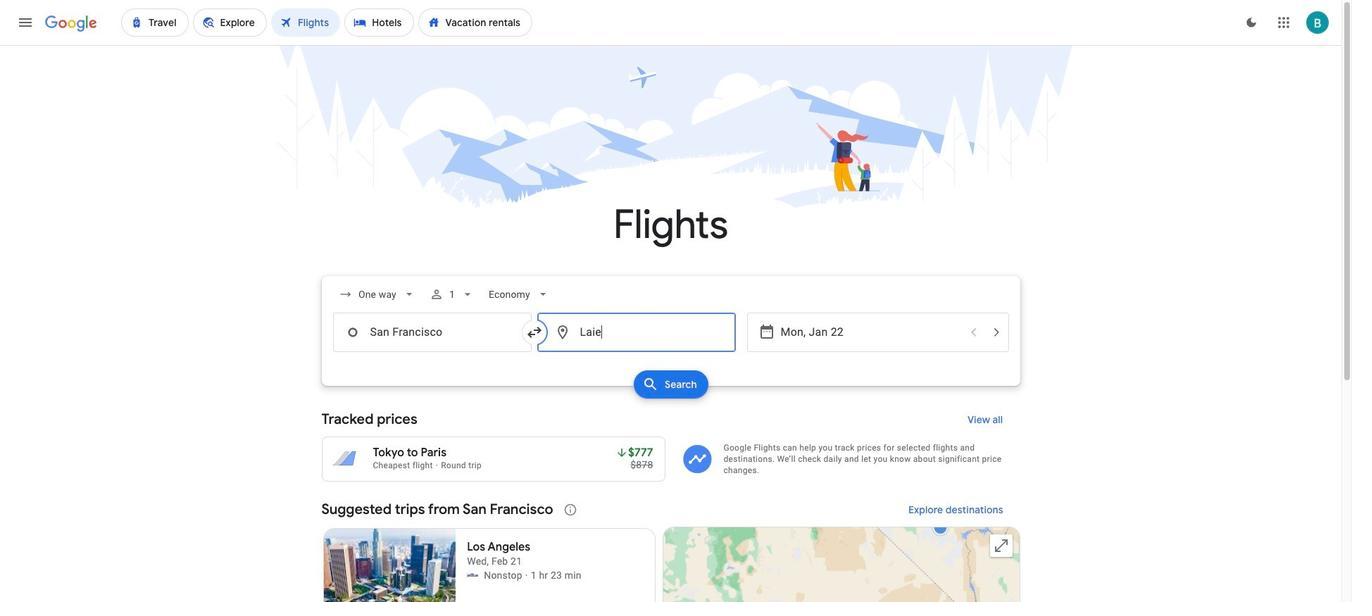 Task type: vqa. For each thing, say whether or not it's contained in the screenshot.
Main menu icon
yes



Task type: describe. For each thing, give the bounding box(es) containing it.
tracked prices region
[[322, 403, 1021, 482]]

none text field inside flight 'search field'
[[333, 313, 532, 352]]

swap origin and destination. image
[[526, 324, 543, 341]]

Departure text field
[[781, 314, 961, 352]]

main menu image
[[17, 14, 34, 31]]

 image inside the "tracked prices" region
[[436, 461, 438, 471]]



Task type: locate. For each thing, give the bounding box(es) containing it.
777 US dollars text field
[[629, 446, 653, 460]]

 image inside suggested trips from san francisco region
[[525, 569, 528, 583]]

None text field
[[537, 313, 736, 352]]

 image
[[525, 569, 528, 583]]

None field
[[333, 282, 422, 307], [484, 282, 556, 307], [333, 282, 422, 307], [484, 282, 556, 307]]

 image
[[436, 461, 438, 471]]

None text field
[[333, 313, 532, 352]]

change appearance image
[[1235, 6, 1269, 39]]

Flight search field
[[310, 276, 1032, 403]]

jetblue image
[[467, 570, 479, 581]]

suggested trips from san francisco region
[[322, 493, 1021, 602]]

none text field inside flight 'search field'
[[537, 313, 736, 352]]

878 US dollars text field
[[631, 459, 653, 471]]



